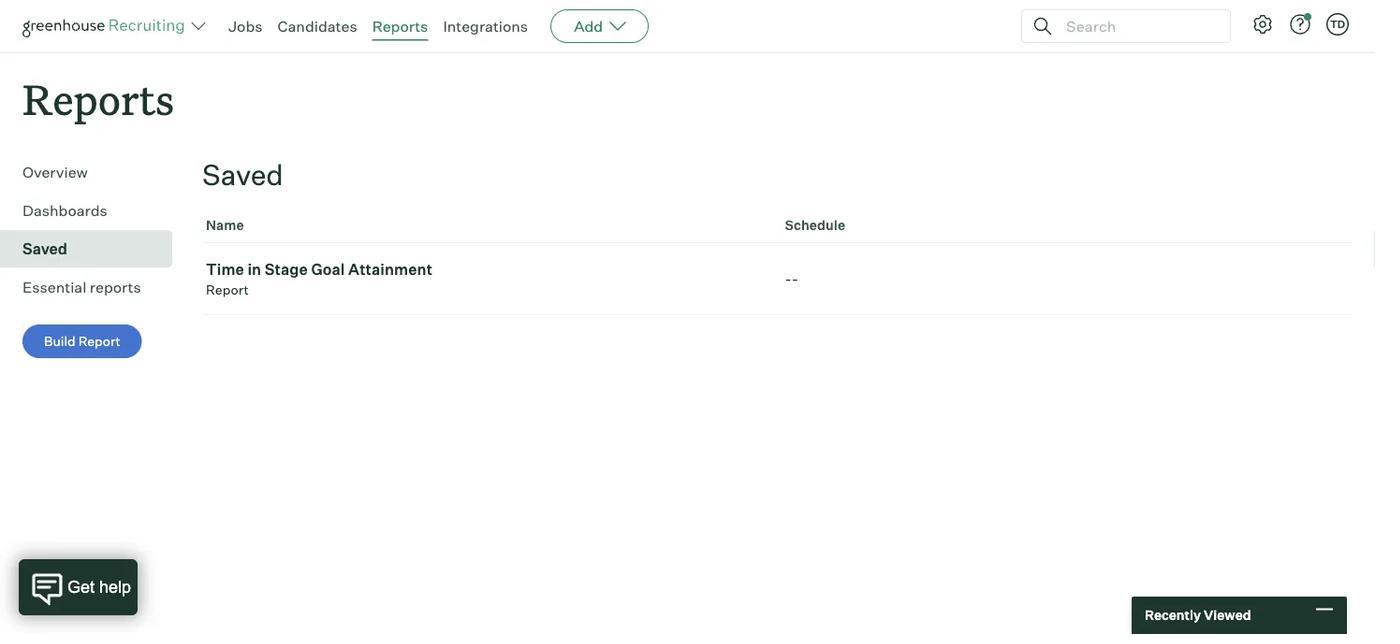 Task type: locate. For each thing, give the bounding box(es) containing it.
jobs
[[228, 17, 263, 36]]

0 horizontal spatial reports
[[22, 71, 174, 126]]

report inside button
[[78, 334, 121, 350]]

recently viewed
[[1145, 608, 1252, 624]]

add
[[574, 17, 603, 36]]

report down time
[[206, 282, 249, 298]]

saved up essential
[[22, 240, 67, 259]]

reports right candidates
[[372, 17, 428, 36]]

attainment
[[348, 261, 433, 279]]

1 horizontal spatial saved
[[202, 157, 284, 193]]

greenhouse recruiting image
[[22, 15, 191, 37]]

candidates link
[[278, 17, 357, 36]]

0 horizontal spatial report
[[78, 334, 121, 350]]

essential reports
[[22, 278, 141, 297]]

reports
[[372, 17, 428, 36], [22, 71, 174, 126]]

1 horizontal spatial report
[[206, 282, 249, 298]]

configure image
[[1252, 13, 1274, 36]]

saved up name
[[202, 157, 284, 193]]

candidates
[[278, 17, 357, 36]]

essential reports link
[[22, 276, 165, 299]]

1 vertical spatial report
[[78, 334, 121, 350]]

time
[[206, 261, 244, 279]]

-
[[785, 270, 792, 289], [792, 270, 799, 289]]

report
[[206, 282, 249, 298], [78, 334, 121, 350]]

1 horizontal spatial reports
[[372, 17, 428, 36]]

schedule
[[785, 217, 846, 234]]

Search text field
[[1062, 13, 1214, 40]]

0 vertical spatial report
[[206, 282, 249, 298]]

reports down greenhouse recruiting image
[[22, 71, 174, 126]]

report right build
[[78, 334, 121, 350]]

0 vertical spatial saved
[[202, 157, 284, 193]]

1 vertical spatial saved
[[22, 240, 67, 259]]

build
[[44, 334, 76, 350]]

2 - from the left
[[792, 270, 799, 289]]

saved
[[202, 157, 284, 193], [22, 240, 67, 259]]

reports link
[[372, 17, 428, 36]]

overview link
[[22, 161, 165, 184]]

build report
[[44, 334, 121, 350]]

stage
[[265, 261, 308, 279]]



Task type: vqa. For each thing, say whether or not it's contained in the screenshot.
Recently Viewed
yes



Task type: describe. For each thing, give the bounding box(es) containing it.
integrations link
[[443, 17, 528, 36]]

0 vertical spatial reports
[[372, 17, 428, 36]]

1 - from the left
[[785, 270, 792, 289]]

goal
[[311, 261, 345, 279]]

report inside the time in stage goal attainment report
[[206, 282, 249, 298]]

1 vertical spatial reports
[[22, 71, 174, 126]]

overview
[[22, 163, 88, 182]]

dashboards link
[[22, 200, 165, 222]]

recently
[[1145, 608, 1201, 624]]

0 horizontal spatial saved
[[22, 240, 67, 259]]

add button
[[551, 9, 649, 43]]

viewed
[[1204, 608, 1252, 624]]

build report button
[[22, 325, 142, 359]]

in
[[248, 261, 261, 279]]

essential
[[22, 278, 86, 297]]

time in stage goal attainment report
[[206, 261, 433, 298]]

reports
[[90, 278, 141, 297]]

saved link
[[22, 238, 165, 261]]

td button
[[1323, 9, 1353, 39]]

integrations
[[443, 17, 528, 36]]

td
[[1331, 18, 1346, 30]]

dashboards
[[22, 202, 107, 220]]

td button
[[1327, 13, 1349, 36]]

name
[[206, 217, 244, 234]]

jobs link
[[228, 17, 263, 36]]

--
[[785, 270, 799, 289]]



